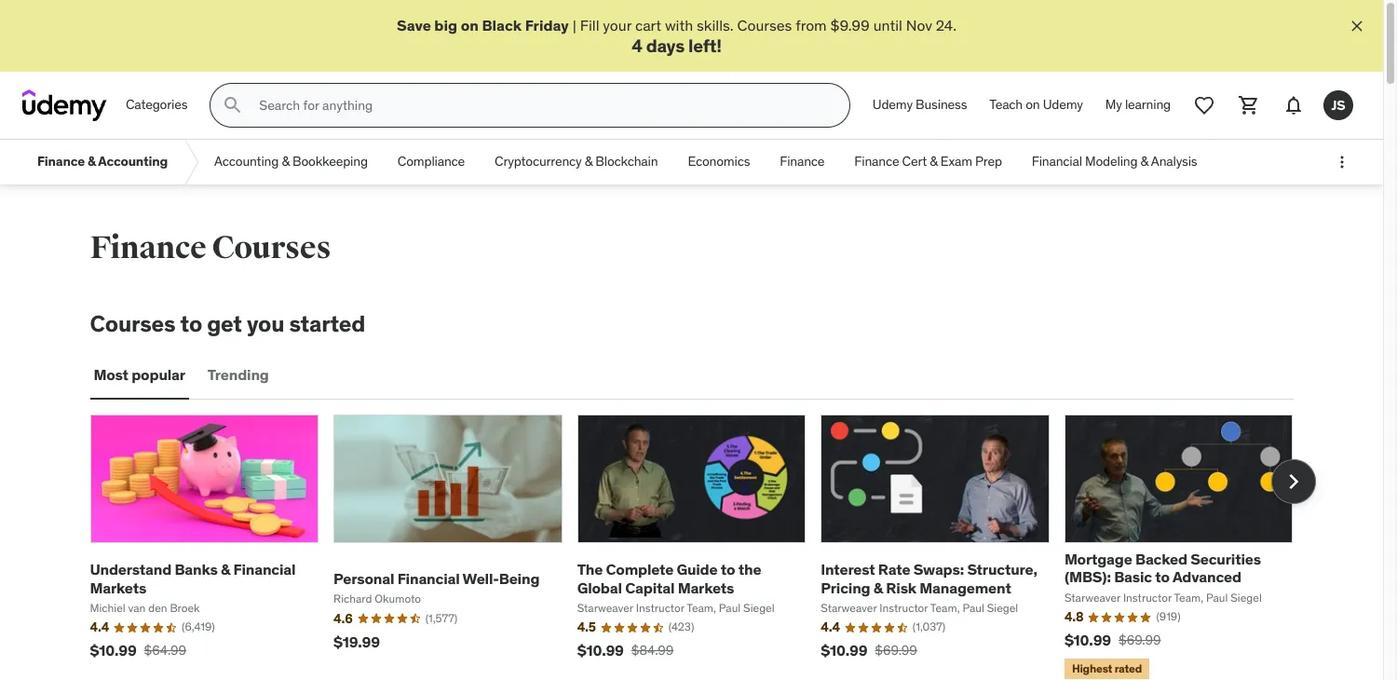 Task type: vqa. For each thing, say whether or not it's contained in the screenshot.
'Health & Fitness' 'link'
no



Task type: describe. For each thing, give the bounding box(es) containing it.
global
[[577, 578, 622, 597]]

Search for anything text field
[[256, 90, 827, 121]]

economics
[[688, 153, 750, 170]]

friday
[[525, 16, 569, 34]]

my learning
[[1106, 96, 1171, 113]]

financial modeling & analysis link
[[1017, 140, 1213, 185]]

& inside understand banks & financial markets
[[221, 560, 230, 579]]

notifications image
[[1283, 94, 1305, 117]]

mortgage backed securities (mbs): basic to advanced
[[1065, 550, 1261, 586]]

the
[[577, 560, 603, 579]]

|
[[573, 16, 577, 34]]

from
[[796, 16, 827, 34]]

understand banks & financial markets
[[90, 560, 296, 597]]

with
[[665, 16, 693, 34]]

modeling
[[1085, 153, 1138, 170]]

accounting & bookkeeping
[[214, 153, 368, 170]]

pricing
[[821, 578, 871, 597]]

guide
[[677, 560, 718, 579]]

blockchain
[[596, 153, 658, 170]]

1 udemy from the left
[[873, 96, 913, 113]]

1 horizontal spatial financial
[[397, 569, 460, 588]]

to inside mortgage backed securities (mbs): basic to advanced
[[1156, 568, 1170, 586]]

& inside interest rate swaps: structure, pricing & risk management
[[874, 578, 883, 597]]

cert
[[902, 153, 927, 170]]

bookkeeping
[[293, 153, 368, 170]]

securities
[[1191, 550, 1261, 568]]

2 horizontal spatial financial
[[1032, 153, 1083, 170]]

compliance link
[[383, 140, 480, 185]]

financial modeling & analysis
[[1032, 153, 1198, 170]]

finance cert & exam prep
[[855, 153, 1002, 170]]

big
[[435, 16, 458, 34]]

complete
[[606, 560, 674, 579]]

1 horizontal spatial courses
[[212, 228, 331, 268]]

interest rate swaps: structure, pricing & risk management link
[[821, 560, 1038, 597]]

basic
[[1114, 568, 1152, 586]]

close image
[[1348, 17, 1367, 35]]

udemy business link
[[862, 83, 979, 128]]

accounting & bookkeeping link
[[199, 140, 383, 185]]

personal financial well-being link
[[334, 569, 540, 588]]

being
[[499, 569, 540, 588]]

finance for finance & accounting
[[37, 153, 85, 170]]

on inside save big on black friday | fill your cart with skills. courses from $9.99 until nov 24. 4 days left!
[[461, 16, 479, 34]]

finance for finance cert & exam prep
[[855, 153, 899, 170]]

black
[[482, 16, 522, 34]]

you
[[247, 309, 285, 338]]

most
[[94, 366, 128, 384]]

trending
[[208, 366, 269, 384]]

udemy image
[[22, 90, 107, 121]]

mortgage backed securities (mbs): basic to advanced link
[[1065, 550, 1261, 586]]

save
[[397, 16, 431, 34]]

udemy business
[[873, 96, 967, 113]]

exam
[[941, 153, 973, 170]]

finance link
[[765, 140, 840, 185]]

structure,
[[967, 560, 1038, 579]]

finance for finance
[[780, 153, 825, 170]]

2 vertical spatial courses
[[90, 309, 176, 338]]

teach on udemy link
[[979, 83, 1095, 128]]

risk
[[886, 578, 917, 597]]

finance courses
[[90, 228, 331, 268]]

business
[[916, 96, 967, 113]]

well-
[[463, 569, 499, 588]]

finance & accounting link
[[22, 140, 183, 185]]

days
[[646, 35, 685, 57]]

personal
[[334, 569, 394, 588]]

mortgage
[[1065, 550, 1133, 568]]

banks
[[175, 560, 218, 579]]

more subcategory menu links image
[[1333, 153, 1352, 172]]

to inside the complete guide to the global capital markets
[[721, 560, 735, 579]]

capital
[[625, 578, 675, 597]]

$9.99
[[831, 16, 870, 34]]

most popular button
[[90, 353, 189, 398]]

& left bookkeeping
[[282, 153, 290, 170]]

economics link
[[673, 140, 765, 185]]

swaps:
[[914, 560, 964, 579]]

cryptocurrency
[[495, 153, 582, 170]]

left!
[[689, 35, 722, 57]]

& left 'analysis'
[[1141, 153, 1149, 170]]

teach on udemy
[[990, 96, 1083, 113]]

my
[[1106, 96, 1122, 113]]

4
[[632, 35, 643, 57]]

understand
[[90, 560, 171, 579]]



Task type: locate. For each thing, give the bounding box(es) containing it.
most popular
[[94, 366, 185, 384]]

finance & accounting
[[37, 153, 168, 170]]

markets inside understand banks & financial markets
[[90, 578, 146, 597]]

(mbs):
[[1065, 568, 1111, 586]]

accounting right arrow pointing to subcategory menu links image
[[214, 153, 279, 170]]

nov
[[906, 16, 932, 34]]

the
[[739, 560, 761, 579]]

& down udemy image
[[87, 153, 96, 170]]

js
[[1332, 97, 1346, 113]]

& left the blockchain
[[585, 153, 593, 170]]

0 horizontal spatial markets
[[90, 578, 146, 597]]

submit search image
[[222, 94, 244, 117]]

0 horizontal spatial udemy
[[873, 96, 913, 113]]

financial
[[1032, 153, 1083, 170], [233, 560, 296, 579], [397, 569, 460, 588]]

categories
[[126, 96, 188, 113]]

finance for finance courses
[[90, 228, 206, 268]]

financial inside understand banks & financial markets
[[233, 560, 296, 579]]

teach
[[990, 96, 1023, 113]]

financial right the banks
[[233, 560, 296, 579]]

financial left well-
[[397, 569, 460, 588]]

courses
[[737, 16, 792, 34], [212, 228, 331, 268], [90, 309, 176, 338]]

carousel element
[[90, 415, 1316, 680]]

markets inside the complete guide to the global capital markets
[[678, 578, 734, 597]]

courses inside save big on black friday | fill your cart with skills. courses from $9.99 until nov 24. 4 days left!
[[737, 16, 792, 34]]

cart
[[635, 16, 662, 34]]

financial left modeling
[[1032, 153, 1083, 170]]

my learning link
[[1095, 83, 1182, 128]]

0 horizontal spatial accounting
[[98, 153, 168, 170]]

js link
[[1316, 83, 1361, 128]]

learning
[[1125, 96, 1171, 113]]

shopping cart with 0 items image
[[1238, 94, 1261, 117]]

24.
[[936, 16, 957, 34]]

markets
[[90, 578, 146, 597], [678, 578, 734, 597]]

skills.
[[697, 16, 734, 34]]

prep
[[975, 153, 1002, 170]]

get
[[207, 309, 242, 338]]

0 vertical spatial on
[[461, 16, 479, 34]]

udemy left my
[[1043, 96, 1083, 113]]

until
[[874, 16, 903, 34]]

&
[[87, 153, 96, 170], [282, 153, 290, 170], [585, 153, 593, 170], [930, 153, 938, 170], [1141, 153, 1149, 170], [221, 560, 230, 579], [874, 578, 883, 597]]

markets left the
[[678, 578, 734, 597]]

1 horizontal spatial markets
[[678, 578, 734, 597]]

next image
[[1279, 467, 1309, 497]]

udemy left business
[[873, 96, 913, 113]]

& right cert
[[930, 153, 938, 170]]

categories button
[[115, 83, 199, 128]]

cryptocurrency & blockchain link
[[480, 140, 673, 185]]

finance inside 'link'
[[780, 153, 825, 170]]

management
[[920, 578, 1012, 597]]

courses to get you started
[[90, 309, 365, 338]]

advanced
[[1173, 568, 1242, 586]]

started
[[289, 309, 365, 338]]

0 horizontal spatial courses
[[90, 309, 176, 338]]

1 horizontal spatial to
[[721, 560, 735, 579]]

the complete guide to the global capital markets link
[[577, 560, 761, 597]]

the complete guide to the global capital markets
[[577, 560, 761, 597]]

1 accounting from the left
[[98, 153, 168, 170]]

1 horizontal spatial accounting
[[214, 153, 279, 170]]

to
[[180, 309, 202, 338], [721, 560, 735, 579], [1156, 568, 1170, 586]]

understand banks & financial markets link
[[90, 560, 296, 597]]

1 markets from the left
[[90, 578, 146, 597]]

courses left from
[[737, 16, 792, 34]]

arrow pointing to subcategory menu links image
[[183, 140, 199, 185]]

1 horizontal spatial udemy
[[1043, 96, 1083, 113]]

finance cert & exam prep link
[[840, 140, 1017, 185]]

save big on black friday | fill your cart with skills. courses from $9.99 until nov 24. 4 days left!
[[397, 16, 957, 57]]

interest
[[821, 560, 875, 579]]

1 vertical spatial courses
[[212, 228, 331, 268]]

1 horizontal spatial on
[[1026, 96, 1040, 113]]

on right big
[[461, 16, 479, 34]]

2 accounting from the left
[[214, 153, 279, 170]]

& left risk
[[874, 578, 883, 597]]

courses up 'you'
[[212, 228, 331, 268]]

2 markets from the left
[[678, 578, 734, 597]]

analysis
[[1151, 153, 1198, 170]]

backed
[[1136, 550, 1188, 568]]

compliance
[[398, 153, 465, 170]]

interest rate swaps: structure, pricing & risk management
[[821, 560, 1038, 597]]

to right the basic
[[1156, 568, 1170, 586]]

& right the banks
[[221, 560, 230, 579]]

0 vertical spatial courses
[[737, 16, 792, 34]]

popular
[[132, 366, 185, 384]]

1 vertical spatial on
[[1026, 96, 1040, 113]]

accounting
[[98, 153, 168, 170], [214, 153, 279, 170]]

to left get
[[180, 309, 202, 338]]

accounting left arrow pointing to subcategory menu links image
[[98, 153, 168, 170]]

your
[[603, 16, 632, 34]]

0 horizontal spatial financial
[[233, 560, 296, 579]]

on right teach
[[1026, 96, 1040, 113]]

2 udemy from the left
[[1043, 96, 1083, 113]]

personal financial well-being
[[334, 569, 540, 588]]

0 horizontal spatial on
[[461, 16, 479, 34]]

wishlist image
[[1193, 94, 1216, 117]]

trending button
[[204, 353, 273, 398]]

rate
[[878, 560, 911, 579]]

2 horizontal spatial to
[[1156, 568, 1170, 586]]

cryptocurrency & blockchain
[[495, 153, 658, 170]]

fill
[[580, 16, 600, 34]]

courses up most popular
[[90, 309, 176, 338]]

2 horizontal spatial courses
[[737, 16, 792, 34]]

0 horizontal spatial to
[[180, 309, 202, 338]]

to left the
[[721, 560, 735, 579]]

markets left the banks
[[90, 578, 146, 597]]



